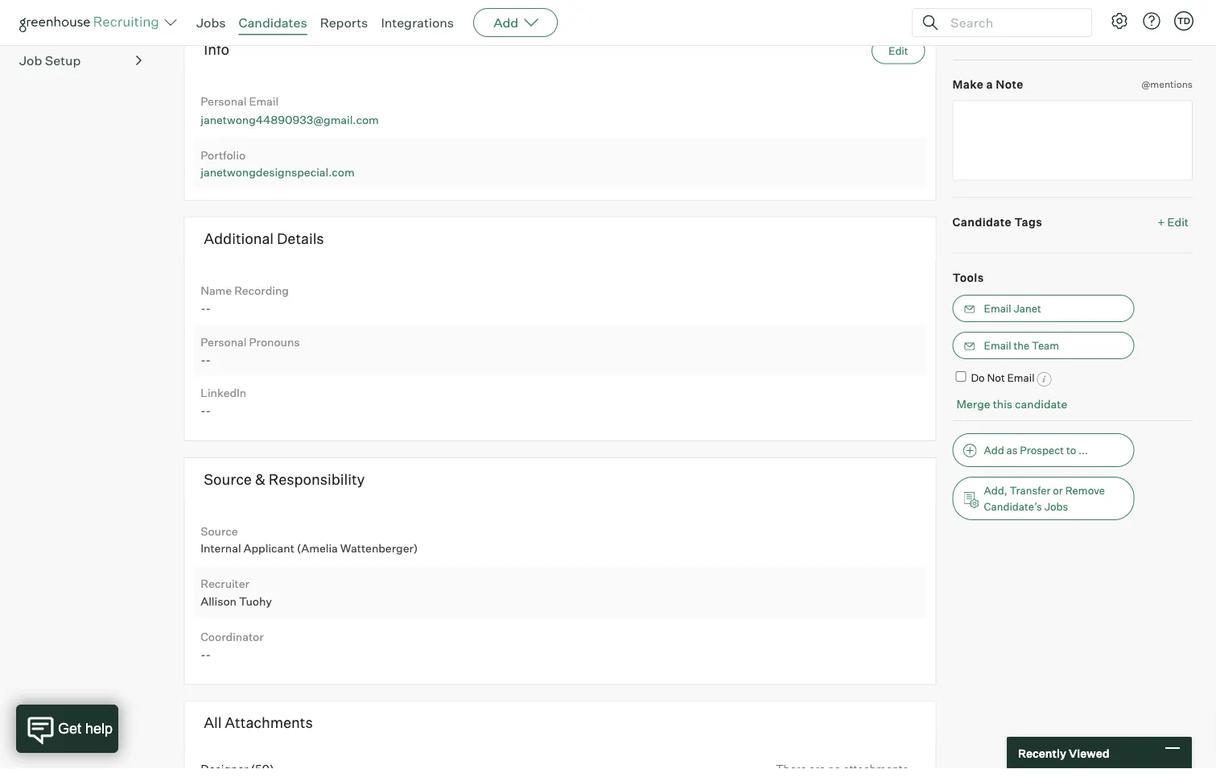 Task type: describe. For each thing, give the bounding box(es) containing it.
&
[[255, 470, 266, 488]]

linkedin --
[[201, 386, 247, 417]]

jobs inside add, transfer or remove candidate's jobs
[[1045, 500, 1069, 513]]

job
[[19, 53, 42, 69]]

email the team
[[985, 339, 1060, 352]]

job setup
[[19, 53, 81, 69]]

remove
[[1066, 484, 1106, 497]]

this
[[993, 397, 1013, 411]]

recently
[[1019, 746, 1067, 760]]

janetwong44890933@gmail.com
[[201, 113, 379, 127]]

email left the
[[985, 339, 1012, 352]]

candidate's
[[985, 500, 1043, 513]]

source & responsibility
[[204, 470, 365, 488]]

make
[[953, 77, 984, 91]]

up
[[996, 29, 1011, 43]]

@mentions link
[[1142, 77, 1193, 92]]

or
[[1054, 484, 1064, 497]]

td button
[[1175, 11, 1194, 31]]

email the team button
[[953, 332, 1135, 359]]

portfolio
[[201, 148, 246, 162]]

do
[[971, 371, 985, 384]]

source internal applicant (amelia wattenberger)
[[201, 524, 421, 555]]

team
[[1032, 339, 1060, 352]]

(amelia
[[297, 541, 338, 555]]

td
[[1178, 15, 1191, 26]]

all attachments
[[204, 714, 313, 732]]

0 horizontal spatial reports link
[[19, 18, 142, 37]]

personal pronouns --
[[201, 335, 300, 366]]

personal for -
[[201, 335, 247, 349]]

add as prospect to ... button
[[953, 433, 1135, 467]]

greenhouse recruiting image
[[19, 13, 164, 32]]

janetwongdesignspecial.com link
[[201, 165, 355, 179]]

add, transfer or remove candidate's jobs button
[[953, 477, 1135, 520]]

candidates
[[239, 14, 307, 31]]

source for source & responsibility
[[204, 470, 252, 488]]

recruiter
[[201, 577, 250, 591]]

0 horizontal spatial reports
[[19, 19, 67, 36]]

make a note
[[953, 77, 1024, 91]]

+ for + add
[[1162, 29, 1169, 43]]

janetwongdesignspecial.com
[[201, 165, 355, 179]]

candidate tags
[[953, 215, 1043, 229]]

a
[[987, 77, 994, 91]]

add,
[[985, 484, 1008, 497]]

prospect
[[1021, 444, 1065, 456]]

as
[[1007, 444, 1018, 456]]

+ edit
[[1158, 215, 1189, 229]]

additional
[[204, 230, 274, 248]]

configure image
[[1110, 11, 1130, 31]]

wattenberger)
[[341, 541, 418, 555]]

...
[[1079, 444, 1089, 456]]

0 vertical spatial edit
[[889, 44, 909, 57]]

merge
[[957, 397, 991, 411]]

not
[[988, 371, 1006, 384]]

add, transfer or remove candidate's jobs
[[985, 484, 1106, 513]]

add for add
[[494, 14, 519, 31]]

viewed
[[1069, 746, 1110, 760]]

candidates link
[[239, 14, 307, 31]]

additional details
[[204, 230, 324, 248]]

1 horizontal spatial edit
[[1168, 215, 1189, 229]]

jobs link
[[196, 14, 226, 31]]

personal for janetwong44890933@gmail.com
[[201, 94, 247, 108]]

+ edit link
[[1154, 211, 1193, 233]]

integrations link
[[381, 14, 454, 31]]

pronouns
[[249, 335, 300, 349]]

setup
[[45, 53, 81, 69]]

janet
[[1014, 302, 1042, 315]]

the
[[1014, 339, 1030, 352]]

name recording --
[[201, 284, 289, 315]]

merge this candidate link
[[957, 397, 1068, 411]]

Do Not Email checkbox
[[956, 371, 967, 382]]

tuohy
[[239, 594, 272, 608]]

reminder
[[1014, 29, 1070, 43]]

note
[[996, 77, 1024, 91]]

responsibility
[[269, 470, 365, 488]]

candidate
[[953, 215, 1012, 229]]

email janet button
[[953, 295, 1135, 322]]

personal email janetwong44890933@gmail.com
[[201, 94, 379, 127]]

edit link
[[872, 38, 926, 64]]



Task type: locate. For each thing, give the bounding box(es) containing it.
0 vertical spatial personal
[[201, 94, 247, 108]]

personal down name recording -- at the left top
[[201, 335, 247, 349]]

2 personal from the top
[[201, 335, 247, 349]]

info
[[204, 40, 229, 58]]

candidate
[[1016, 397, 1068, 411]]

-
[[201, 301, 206, 315], [206, 301, 211, 315], [201, 352, 206, 366], [206, 352, 211, 366], [201, 403, 206, 417], [206, 403, 211, 417], [201, 647, 206, 661], [206, 647, 211, 661]]

add as prospect to ...
[[985, 444, 1089, 456]]

source inside the source internal applicant (amelia wattenberger)
[[201, 524, 238, 538]]

reports link right candidates link
[[320, 14, 368, 31]]

source for source internal applicant (amelia wattenberger)
[[201, 524, 238, 538]]

Search text field
[[947, 11, 1077, 34]]

transfer
[[1010, 484, 1051, 497]]

jobs up info
[[196, 14, 226, 31]]

0 horizontal spatial add
[[494, 14, 519, 31]]

integrations
[[381, 14, 454, 31]]

email janet
[[985, 302, 1042, 315]]

+
[[1162, 29, 1169, 43], [1158, 215, 1166, 229]]

to
[[1067, 444, 1077, 456]]

personal inside 'personal pronouns --'
[[201, 335, 247, 349]]

0 vertical spatial source
[[204, 470, 252, 488]]

+ add
[[1162, 29, 1193, 43]]

job setup link
[[19, 51, 142, 70]]

@mentions
[[1142, 78, 1193, 90]]

reports up job setup
[[19, 19, 67, 36]]

0 vertical spatial jobs
[[196, 14, 226, 31]]

1 vertical spatial edit
[[1168, 215, 1189, 229]]

do not email
[[971, 371, 1035, 384]]

0 horizontal spatial jobs
[[196, 14, 226, 31]]

add for add as prospect to ...
[[985, 444, 1005, 456]]

coordinator --
[[201, 630, 264, 661]]

add inside popup button
[[494, 14, 519, 31]]

follow-up reminder
[[953, 29, 1070, 43]]

edit
[[889, 44, 909, 57], [1168, 215, 1189, 229]]

attachments
[[225, 714, 313, 732]]

source up internal
[[201, 524, 238, 538]]

1 vertical spatial +
[[1158, 215, 1166, 229]]

1 horizontal spatial reports link
[[320, 14, 368, 31]]

merge this candidate
[[957, 397, 1068, 411]]

add
[[494, 14, 519, 31], [1172, 29, 1193, 43], [985, 444, 1005, 456]]

reports link
[[320, 14, 368, 31], [19, 18, 142, 37]]

email left janet
[[985, 302, 1012, 315]]

1 horizontal spatial jobs
[[1045, 500, 1069, 513]]

name
[[201, 284, 232, 298]]

recording
[[234, 284, 289, 298]]

portfolio janetwongdesignspecial.com
[[201, 148, 355, 179]]

allison
[[201, 594, 237, 608]]

personal inside personal email janetwong44890933@gmail.com
[[201, 94, 247, 108]]

reports link up 'job setup' link
[[19, 18, 142, 37]]

1 vertical spatial source
[[201, 524, 238, 538]]

tools
[[953, 270, 984, 284]]

None text field
[[953, 100, 1193, 181]]

2 horizontal spatial add
[[1172, 29, 1193, 43]]

1 horizontal spatial reports
[[320, 14, 368, 31]]

details
[[277, 230, 324, 248]]

source
[[204, 470, 252, 488], [201, 524, 238, 538]]

1 horizontal spatial add
[[985, 444, 1005, 456]]

0 horizontal spatial edit
[[889, 44, 909, 57]]

recruiter allison tuohy
[[201, 577, 272, 608]]

add button
[[474, 8, 558, 37]]

td button
[[1172, 8, 1197, 34]]

email up janetwong44890933@gmail.com link
[[249, 94, 279, 108]]

all
[[204, 714, 222, 732]]

add inside button
[[985, 444, 1005, 456]]

+ add link
[[1162, 28, 1193, 44]]

applicant
[[244, 541, 295, 555]]

+ for + edit
[[1158, 215, 1166, 229]]

1 vertical spatial jobs
[[1045, 500, 1069, 513]]

1 vertical spatial personal
[[201, 335, 247, 349]]

email
[[249, 94, 279, 108], [985, 302, 1012, 315], [985, 339, 1012, 352], [1008, 371, 1035, 384]]

personal
[[201, 94, 247, 108], [201, 335, 247, 349]]

recently viewed
[[1019, 746, 1110, 760]]

email right not
[[1008, 371, 1035, 384]]

internal
[[201, 541, 241, 555]]

reports
[[320, 14, 368, 31], [19, 19, 67, 36]]

source left &
[[204, 470, 252, 488]]

follow-
[[953, 29, 996, 43]]

personal down info
[[201, 94, 247, 108]]

1 personal from the top
[[201, 94, 247, 108]]

email inside personal email janetwong44890933@gmail.com
[[249, 94, 279, 108]]

janetwong44890933@gmail.com link
[[201, 113, 379, 127]]

linkedin
[[201, 386, 247, 400]]

jobs down or
[[1045, 500, 1069, 513]]

jobs
[[196, 14, 226, 31], [1045, 500, 1069, 513]]

coordinator
[[201, 630, 264, 644]]

tags
[[1015, 215, 1043, 229]]

0 vertical spatial +
[[1162, 29, 1169, 43]]

reports right candidates link
[[320, 14, 368, 31]]



Task type: vqa. For each thing, say whether or not it's contained in the screenshot.
email the team
yes



